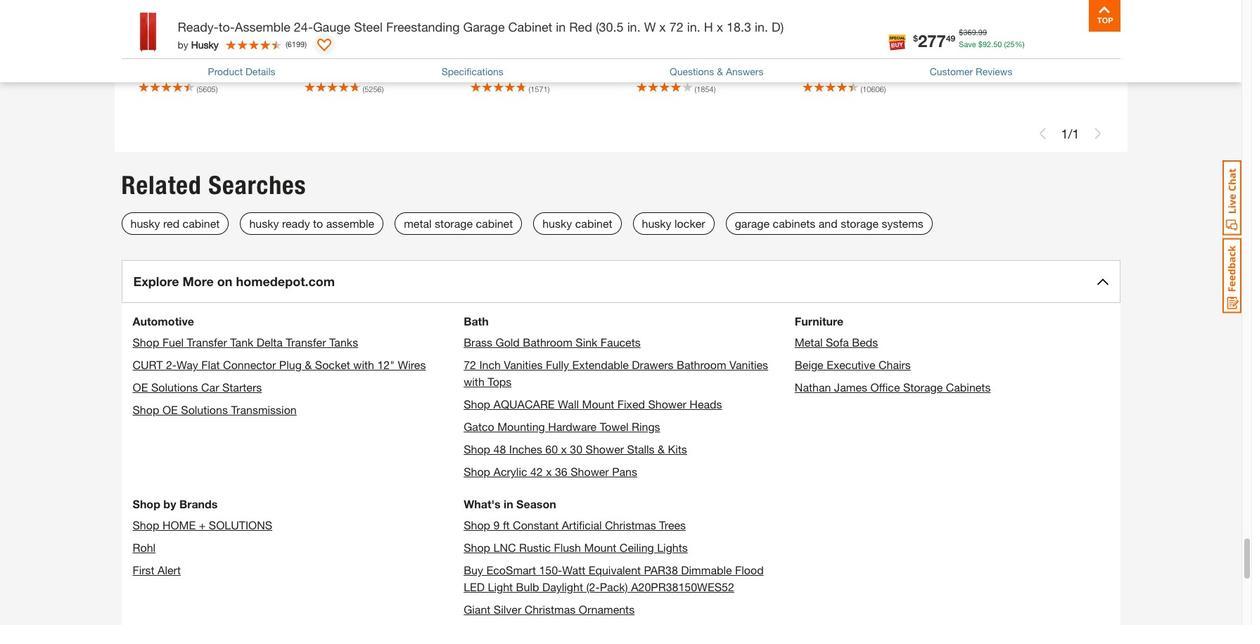 Task type: locate. For each thing, give the bounding box(es) containing it.
0 horizontal spatial freestanding
[[163, 44, 221, 56]]

0 horizontal spatial ready-
[[138, 29, 170, 41]]

2 vertical spatial shower
[[571, 465, 609, 479]]

shop for shop aquacare wall mount fixed shower heads
[[464, 398, 490, 411]]

2 horizontal spatial w
[[703, 29, 712, 41]]

24.5
[[802, 29, 822, 41]]

0 vertical spatial christmas
[[605, 519, 656, 532]]

gauge
[[313, 19, 351, 34], [244, 29, 273, 41]]

with right latte
[[708, 59, 727, 71]]

0 horizontal spatial w
[[251, 59, 260, 71]]

3 cabinet from the left
[[575, 217, 613, 230]]

0 horizontal spatial 18.3
[[183, 73, 202, 85]]

) down continuous at left
[[548, 85, 550, 94]]

ft
[[503, 519, 510, 532]]

1 horizontal spatial bathroom
[[677, 358, 727, 372]]

sink up questions & answers in the right of the page
[[703, 44, 722, 56]]

cabinet down product image
[[138, 59, 173, 71]]

in down 34
[[636, 59, 644, 71]]

and inside dewalt atomic 20-volt lithium-ion cordless compact 1/2 in. drill/driver kit with 2.0ah battery, charger and bag
[[379, 73, 395, 85]]

1 vertical spatial garage
[[223, 44, 256, 56]]

0 vertical spatial and
[[379, 73, 395, 85]]

solutions down 2-
[[151, 381, 198, 394]]

by
[[178, 38, 188, 50], [163, 498, 176, 511]]

bath inside home decorators collection sonoma 48 in. w x 22 in. d x 34 in. h single sink bath vanity in almond latte with carrara marble top
[[725, 44, 746, 56]]

equivalent
[[589, 564, 641, 577]]

0 horizontal spatial 48
[[494, 443, 506, 456]]

0 vertical spatial d)
[[772, 19, 784, 34]]

0 horizontal spatial oe
[[133, 381, 148, 394]]

h left '( 5605 )'
[[165, 73, 172, 85]]

fully
[[546, 358, 569, 372]]

tank
[[230, 336, 254, 349]]

1 horizontal spatial .
[[992, 39, 994, 48]]

2 vertical spatial &
[[658, 443, 665, 456]]

in left red
[[556, 19, 566, 34]]

husky inside husky ready-to-assemble 24-gauge steel freestanding garage cabinet in black (30.5 in. w x 72 in. h x 18.3 in. d)
[[138, 16, 167, 28]]

1 horizontal spatial 72
[[464, 358, 476, 372]]

assemble up '6199'
[[235, 19, 291, 34]]

0 vertical spatial sink
[[703, 44, 722, 56]]

& right plug
[[305, 358, 312, 372]]

husky ready to assemble
[[249, 217, 374, 230]]

( for ( 10606 )
[[861, 85, 863, 94]]

2 vertical spatial steel
[[889, 59, 911, 71]]

product image image
[[125, 7, 171, 53]]

1 horizontal spatial garage
[[463, 19, 505, 34]]

$ for 369
[[959, 27, 964, 37]]

1 horizontal spatial steel
[[354, 19, 383, 34]]

h inside home decorators collection sonoma 48 in. w x 22 in. d x 34 in. h single sink bath vanity in almond latte with carrara marble top
[[663, 44, 670, 56]]

in inside 24.5 cu. ft. french door refrigerator in fingerprint resistant stainless steel
[[857, 44, 865, 56]]

1 horizontal spatial cabinet
[[476, 217, 513, 230]]

1 / 1
[[1061, 126, 1080, 141]]

d) right the 5605
[[218, 73, 227, 85]]

assemble up black
[[183, 29, 226, 41]]

1 horizontal spatial by
[[178, 38, 188, 50]]

1 horizontal spatial freestanding
[[386, 19, 460, 34]]

$ inside $ 277 49
[[913, 33, 918, 43]]

1 horizontal spatial 18.3
[[727, 19, 751, 34]]

oe solutions car starters link
[[133, 381, 262, 394]]

husky for husky cabinet
[[543, 217, 572, 230]]

ready-
[[178, 19, 219, 34], [138, 29, 170, 41]]

0 vertical spatial (30.5
[[596, 19, 624, 34]]

1 left the this is the last slide icon on the right top of the page
[[1073, 126, 1080, 141]]

lnc
[[494, 541, 516, 555]]

cabinet inside husky ready-to-assemble 24-gauge steel freestanding garage cabinet in black (30.5 in. w x 72 in. h x 18.3 in. d)
[[138, 59, 173, 71]]

1 vertical spatial 18.3
[[183, 73, 202, 85]]

x right d
[[759, 29, 764, 41]]

shop 9 ft constant artificial christmas trees
[[464, 519, 686, 532]]

freestanding up black
[[163, 44, 221, 56]]

single
[[673, 44, 700, 56]]

3 husky from the left
[[543, 217, 572, 230]]

shop acrylic 42 x 36 shower pans link
[[464, 465, 637, 479]]

shower down 30
[[571, 465, 609, 479]]

sink up "extendable"
[[576, 336, 598, 349]]

steel up compact
[[354, 19, 383, 34]]

48 up acrylic
[[494, 443, 506, 456]]

( down stainless
[[861, 85, 863, 94]]

solutions down "car"
[[181, 403, 228, 417]]

0 vertical spatial bath
[[725, 44, 746, 56]]

alert
[[158, 564, 181, 577]]

giant
[[464, 603, 491, 617]]

h left 22
[[704, 19, 713, 34]]

0 vertical spatial freestanding
[[386, 19, 460, 34]]

) down questions & answers in the right of the page
[[714, 85, 716, 94]]

1 horizontal spatial &
[[658, 443, 665, 456]]

bath down 22
[[725, 44, 746, 56]]

husky red cabinet
[[131, 217, 220, 230]]

french
[[852, 29, 882, 41]]

garage cabinets and storage systems
[[735, 217, 924, 230]]

1 vertical spatial bath
[[464, 315, 489, 328]]

gauge up display image
[[313, 19, 351, 34]]

1 horizontal spatial transfer
[[286, 336, 326, 349]]

( down kit
[[363, 85, 365, 94]]

w inside husky ready-to-assemble 24-gauge steel freestanding garage cabinet in black (30.5 in. w x 72 in. h x 18.3 in. d)
[[251, 59, 260, 71]]

black
[[186, 59, 210, 71]]

1 horizontal spatial d)
[[772, 19, 784, 34]]

( 5605 )
[[197, 85, 218, 94]]

( inside $ 369 . 99 save $ 92 . 50 ( 25 %)
[[1004, 39, 1006, 48]]

on
[[217, 274, 233, 289]]

by up home
[[163, 498, 176, 511]]

1 horizontal spatial $
[[959, 27, 964, 37]]

1 horizontal spatial 1
[[1061, 126, 1068, 141]]

(30.5 up ez
[[596, 19, 624, 34]]

1 horizontal spatial sink
[[703, 44, 722, 56]]

$ right 49
[[959, 27, 964, 37]]

) for atomic 20-volt lithium-ion cordless compact 1/2 in. drill/driver kit with 2.0ah battery, charger and bag
[[382, 85, 384, 94]]

transfer up flat
[[187, 336, 227, 349]]

1 vertical spatial 72
[[138, 73, 149, 85]]

mount up towel in the bottom of the page
[[582, 398, 615, 411]]

with right kit
[[368, 59, 386, 71]]

gatco
[[464, 420, 494, 434]]

christmas up ceiling
[[605, 519, 656, 532]]

1 cabinet from the left
[[183, 217, 220, 230]]

0 horizontal spatial storage
[[435, 217, 473, 230]]

steel left by husky
[[138, 44, 161, 56]]

72 up the single
[[670, 19, 684, 34]]

1 right 'this is the first slide' image
[[1061, 126, 1068, 141]]

garage inside husky ready-to-assemble 24-gauge steel freestanding garage cabinet in black (30.5 in. w x 72 in. h x 18.3 in. d)
[[223, 44, 256, 56]]

1 horizontal spatial storage
[[841, 217, 879, 230]]

freestanding up 1/2 at top
[[386, 19, 460, 34]]

ready- up by husky
[[178, 19, 219, 34]]

1 vertical spatial .
[[992, 39, 994, 48]]

more
[[183, 274, 214, 289]]

1 horizontal spatial (30.5
[[596, 19, 624, 34]]

( for ( 1854 )
[[695, 85, 697, 94]]

this is the last slide image
[[1092, 128, 1104, 139]]

1 husky from the left
[[131, 217, 160, 230]]

cabinet for metal storage cabinet
[[476, 217, 513, 230]]

0 horizontal spatial transfer
[[187, 336, 227, 349]]

bathroom inside 72 inch vanities fully extendable drawers bathroom vanities with tops
[[677, 358, 727, 372]]

1 vertical spatial steel
[[138, 44, 161, 56]]

transfer up plug
[[286, 336, 326, 349]]

2 horizontal spatial steel
[[889, 59, 911, 71]]

buy ecosmart 150-watt equivalent par38 dimmable flood led light bulb daylight (2-pack) a20pr38150wes52
[[464, 564, 764, 594]]

husky locker
[[642, 217, 705, 230]]

( for ( 6199 )
[[286, 39, 288, 48]]

in up stainless
[[857, 44, 865, 56]]

customer reviews
[[930, 65, 1013, 77]]

24- up ( 6199 )
[[294, 19, 313, 34]]

x left '( 5605 )'
[[175, 73, 180, 85]]

( right 50
[[1004, 39, 1006, 48]]

x left decorators
[[659, 19, 666, 34]]

72 down product image
[[138, 73, 149, 85]]

1 vertical spatial bathroom
[[677, 358, 727, 372]]

2 storage from the left
[[841, 217, 879, 230]]

( right waste
[[529, 85, 531, 94]]

0 horizontal spatial d)
[[218, 73, 227, 85]]

72 left inch
[[464, 358, 476, 372]]

2 vertical spatial 72
[[464, 358, 476, 372]]

4 husky from the left
[[642, 217, 672, 230]]

oe down oe solutions car starters
[[162, 403, 178, 417]]

beige executive chairs link
[[795, 358, 911, 372]]

d) right d
[[772, 19, 784, 34]]

inch
[[479, 358, 501, 372]]

49
[[946, 33, 956, 43]]

$ right door on the right top
[[913, 33, 918, 43]]

1 horizontal spatial 48
[[676, 29, 687, 41]]

1 vertical spatial sink
[[576, 336, 598, 349]]

2 vertical spatial h
[[165, 73, 172, 85]]

vanities down gold at the bottom left of the page
[[504, 358, 543, 372]]

gold
[[496, 336, 520, 349]]

$ for 277
[[913, 33, 918, 43]]

& left answers
[[717, 65, 723, 77]]

with down inch
[[464, 375, 485, 389]]

0 horizontal spatial h
[[165, 73, 172, 85]]

1 vertical spatial &
[[305, 358, 312, 372]]

in left black
[[175, 59, 183, 71]]

bath
[[725, 44, 746, 56], [464, 315, 489, 328]]

1 horizontal spatial 24-
[[294, 19, 313, 34]]

daylight
[[542, 581, 583, 594]]

pack)
[[600, 581, 628, 594]]

0 horizontal spatial $
[[913, 33, 918, 43]]

ready- left by husky
[[138, 29, 170, 41]]

giant silver christmas ornaments
[[464, 603, 635, 617]]

2 cabinet from the left
[[476, 217, 513, 230]]

battery,
[[304, 73, 338, 85]]

1 vertical spatial d)
[[218, 73, 227, 85]]

bathroom up heads
[[677, 358, 727, 372]]

locker
[[675, 217, 705, 230]]

transfer
[[187, 336, 227, 349], [286, 336, 326, 349]]

shop for shop oe solutions transmission
[[133, 403, 159, 417]]

ornaments
[[579, 603, 635, 617]]

atomic
[[304, 29, 341, 41]]

garage up the product details
[[223, 44, 256, 56]]

0 vertical spatial shower
[[648, 398, 687, 411]]

6199
[[288, 39, 305, 48]]

shop for shop home + solutions
[[133, 519, 159, 532]]

assemble
[[326, 217, 374, 230]]

18.3
[[727, 19, 751, 34], [183, 73, 202, 85]]

w down decorators
[[703, 29, 712, 41]]

almond
[[647, 59, 681, 71]]

collection
[[723, 16, 770, 28]]

in
[[556, 19, 566, 34], [857, 44, 865, 56], [175, 59, 183, 71], [636, 59, 644, 71], [504, 498, 513, 511]]

with inside 72 inch vanities fully extendable drawers bathroom vanities with tops
[[464, 375, 485, 389]]

sonoma
[[636, 29, 673, 41]]

( for ( 5256 )
[[363, 85, 365, 94]]

car
[[201, 381, 219, 394]]

mount up equivalent
[[584, 541, 617, 555]]

and right cabinets
[[819, 217, 838, 230]]

1 vertical spatial 48
[[494, 443, 506, 456]]

( down black
[[197, 85, 199, 94]]

customer
[[930, 65, 973, 77]]

shop fuel transfer tank delta transfer tanks
[[133, 336, 358, 349]]

0 vertical spatial solutions
[[151, 381, 198, 394]]

1 horizontal spatial bath
[[725, 44, 746, 56]]

1 horizontal spatial to-
[[219, 19, 235, 34]]

18.3 down black
[[183, 73, 202, 85]]

60
[[546, 443, 558, 456]]

evolution
[[470, 29, 511, 41]]

) down product
[[216, 85, 218, 94]]

christmas down daylight
[[525, 603, 576, 617]]

with inside home decorators collection sonoma 48 in. w x 22 in. d x 34 in. h single sink bath vanity in almond latte with carrara marble top
[[708, 59, 727, 71]]

0 horizontal spatial and
[[379, 73, 395, 85]]

assemble inside husky ready-to-assemble 24-gauge steel freestanding garage cabinet in black (30.5 in. w x 72 in. h x 18.3 in. d)
[[183, 29, 226, 41]]

2 horizontal spatial cabinet
[[575, 217, 613, 230]]

plug
[[279, 358, 302, 372]]

cabinet up advanced
[[508, 19, 553, 34]]

0 horizontal spatial vanities
[[504, 358, 543, 372]]

vanity
[[748, 44, 775, 56]]

0 vertical spatial by
[[178, 38, 188, 50]]

disposer
[[526, 73, 565, 85]]

shop acrylic 42 x 36 shower pans
[[464, 465, 637, 479]]

transmission
[[231, 403, 297, 417]]

cabinet
[[508, 19, 553, 34], [138, 59, 173, 71]]

shower up rings
[[648, 398, 687, 411]]

0 horizontal spatial assemble
[[183, 29, 226, 41]]

)
[[305, 39, 307, 48], [216, 85, 218, 94], [382, 85, 384, 94], [548, 85, 550, 94], [714, 85, 716, 94], [884, 85, 886, 94]]

1854
[[697, 85, 714, 94]]

) for sonoma 48 in. w x 22 in. d x 34 in. h single sink bath vanity in almond latte with carrara marble top
[[714, 85, 716, 94]]

steel down fingerprint
[[889, 59, 911, 71]]

(30.5 right black
[[213, 59, 235, 71]]

1 horizontal spatial cabinet
[[508, 19, 553, 34]]

0 vertical spatial 72
[[670, 19, 684, 34]]

( down the questions
[[695, 85, 697, 94]]

2 horizontal spatial h
[[704, 19, 713, 34]]

0 horizontal spatial 24-
[[229, 29, 244, 41]]

1 horizontal spatial christmas
[[605, 519, 656, 532]]

nathan james office storage cabinets
[[795, 381, 991, 394]]

0 horizontal spatial 1
[[536, 29, 542, 41]]

waste
[[496, 73, 523, 85]]

w up 34
[[644, 19, 656, 34]]

gauge up details
[[244, 29, 273, 41]]

light
[[488, 581, 513, 594]]

shower down towel in the bottom of the page
[[586, 443, 624, 456]]

systems
[[882, 217, 924, 230]]

beige
[[795, 358, 824, 372]]

24- inside husky ready-to-assemble 24-gauge steel freestanding garage cabinet in black (30.5 in. w x 72 in. h x 18.3 in. d)
[[229, 29, 244, 41]]

garage up disposal,
[[463, 19, 505, 34]]

50
[[994, 39, 1002, 48]]

h up almond
[[663, 44, 670, 56]]

first
[[133, 564, 155, 577]]

$ down the 99
[[979, 39, 983, 48]]

shop home + solutions
[[133, 519, 272, 532]]

24- up the product details
[[229, 29, 244, 41]]

0 horizontal spatial sink
[[576, 336, 598, 349]]

bathroom up fully
[[523, 336, 573, 349]]

ceiling
[[620, 541, 654, 555]]

bath up brass
[[464, 315, 489, 328]]

1 vertical spatial solutions
[[181, 403, 228, 417]]

0 vertical spatial steel
[[354, 19, 383, 34]]

kits
[[668, 443, 687, 456]]

ready- inside husky ready-to-assemble 24-gauge steel freestanding garage cabinet in black (30.5 in. w x 72 in. h x 18.3 in. d)
[[138, 29, 170, 41]]

1 vertical spatial by
[[163, 498, 176, 511]]

w right product
[[251, 59, 260, 71]]

door
[[885, 29, 907, 41]]

product details button
[[208, 64, 275, 79], [208, 64, 275, 79]]

0 horizontal spatial husky
[[138, 16, 167, 28]]

storage left systems
[[841, 217, 879, 230]]

metal sofa beds link
[[795, 336, 878, 349]]

1 vertical spatial freestanding
[[163, 44, 221, 56]]

display image
[[317, 39, 331, 53]]

) left bag
[[382, 85, 384, 94]]

with
[[368, 59, 386, 71], [708, 59, 727, 71], [353, 358, 374, 372], [464, 375, 485, 389]]

18.3 up vanity
[[727, 19, 751, 34]]

72 inside husky ready-to-assemble 24-gauge steel freestanding garage cabinet in black (30.5 in. w x 72 in. h x 18.3 in. d)
[[138, 73, 149, 85]]

/
[[1068, 126, 1073, 141]]

vanities left beige
[[730, 358, 768, 372]]

by up black
[[178, 38, 188, 50]]

& left "kits"
[[658, 443, 665, 456]]

1 vertical spatial husky
[[191, 38, 219, 50]]

0 horizontal spatial bathroom
[[523, 336, 573, 349]]

( left 'atomic'
[[286, 39, 288, 48]]

0 vertical spatial husky
[[138, 16, 167, 28]]

1 horizontal spatial vanities
[[730, 358, 768, 372]]

0 horizontal spatial cabinet
[[183, 217, 220, 230]]

1 vertical spatial and
[[819, 217, 838, 230]]

2 husky from the left
[[249, 217, 279, 230]]

1 vertical spatial christmas
[[525, 603, 576, 617]]

ft.
[[841, 29, 849, 41]]

0 horizontal spatial (30.5
[[213, 59, 235, 71]]

and left bag
[[379, 73, 395, 85]]

0 horizontal spatial garage
[[223, 44, 256, 56]]

1 left the hp
[[536, 29, 542, 41]]

oe down curt
[[133, 381, 148, 394]]

storage right metal
[[435, 217, 473, 230]]

48 up the single
[[676, 29, 687, 41]]

garbage
[[561, 29, 599, 41]]

shop lnc rustic flush mount ceiling lights link
[[464, 541, 688, 555]]

shop for shop lnc rustic flush mount ceiling lights
[[464, 541, 490, 555]]

first alert link
[[133, 564, 181, 577]]

30
[[570, 443, 583, 456]]



Task type: describe. For each thing, give the bounding box(es) containing it.
2 horizontal spatial $
[[979, 39, 983, 48]]

dimmable
[[681, 564, 732, 577]]

metal
[[404, 217, 432, 230]]

rustic
[[519, 541, 551, 555]]

) for ready-to-assemble 24-gauge steel freestanding garage cabinet in black (30.5 in. w x 72 in. h x 18.3 in. d)
[[216, 85, 218, 94]]

drawers
[[632, 358, 674, 372]]

cordless
[[304, 44, 343, 56]]

1 vertical spatial shower
[[586, 443, 624, 456]]

executive
[[827, 358, 876, 372]]

feedback link image
[[1223, 238, 1242, 314]]

shop aquacare wall mount fixed shower heads link
[[464, 398, 722, 411]]

18.3 inside husky ready-to-assemble 24-gauge steel freestanding garage cabinet in black (30.5 in. w x 72 in. h x 18.3 in. d)
[[183, 73, 202, 85]]

mounting
[[498, 420, 545, 434]]

1 horizontal spatial assemble
[[235, 19, 291, 34]]

shop for shop by brands
[[133, 498, 160, 511]]

carrara
[[729, 59, 762, 71]]

way
[[177, 358, 198, 372]]

0 horizontal spatial christmas
[[525, 603, 576, 617]]

decorators
[[667, 16, 720, 28]]

d) inside husky ready-to-assemble 24-gauge steel freestanding garage cabinet in black (30.5 in. w x 72 in. h x 18.3 in. d)
[[218, 73, 227, 85]]

cabinets
[[946, 381, 991, 394]]

x left d
[[717, 19, 723, 34]]

charger
[[341, 73, 376, 85]]

fingerprint
[[868, 44, 915, 56]]

277
[[918, 31, 946, 50]]

this is the first slide image
[[1037, 128, 1049, 139]]

shop oe solutions transmission link
[[133, 403, 297, 417]]

towel
[[600, 420, 629, 434]]

1 horizontal spatial gauge
[[313, 19, 351, 34]]

metal sofa beds
[[795, 336, 878, 349]]

home
[[162, 519, 196, 532]]

explore
[[133, 274, 179, 289]]

wires
[[398, 358, 426, 372]]

0 vertical spatial garage
[[463, 19, 505, 34]]

hardware
[[548, 420, 597, 434]]

1 inside insinkerator evolution 1hp, 1 hp garbage disposal, advanced series ez connect continuous feed food waste disposer
[[536, 29, 542, 41]]

1 vertical spatial mount
[[584, 541, 617, 555]]

gauge inside husky ready-to-assemble 24-gauge steel freestanding garage cabinet in black (30.5 in. w x 72 in. h x 18.3 in. d)
[[244, 29, 273, 41]]

what's
[[464, 498, 501, 511]]

1 transfer from the left
[[187, 336, 227, 349]]

+
[[199, 519, 206, 532]]

freestanding inside husky ready-to-assemble 24-gauge steel freestanding garage cabinet in black (30.5 in. w x 72 in. h x 18.3 in. d)
[[163, 44, 221, 56]]

1 horizontal spatial ready-
[[178, 19, 219, 34]]

shop for shop 48 inches 60 x 30 shower stalls & kits
[[464, 443, 490, 456]]

nathan
[[795, 381, 831, 394]]

dewalt
[[304, 16, 345, 28]]

34
[[636, 44, 647, 56]]

2 horizontal spatial 72
[[670, 19, 684, 34]]

answers
[[726, 65, 764, 77]]

with inside dewalt atomic 20-volt lithium-ion cordless compact 1/2 in. drill/driver kit with 2.0ah battery, charger and bag
[[368, 59, 386, 71]]

(2-
[[586, 581, 600, 594]]

garage cabinets and storage systems link
[[726, 213, 933, 235]]

1 storage from the left
[[435, 217, 473, 230]]

in up "ft"
[[504, 498, 513, 511]]

insinkerator evolution 1hp, 1 hp garbage disposal, advanced series ez connect continuous feed food waste disposer
[[470, 16, 603, 85]]

48 inside home decorators collection sonoma 48 in. w x 22 in. d x 34 in. h single sink bath vanity in almond latte with carrara marble top
[[676, 29, 687, 41]]

1 vanities from the left
[[504, 358, 543, 372]]

husky locker link
[[633, 213, 715, 235]]

10606
[[863, 85, 884, 94]]

2 transfer from the left
[[286, 336, 326, 349]]

husky for husky ready to assemble
[[249, 217, 279, 230]]

in inside home decorators collection sonoma 48 in. w x 22 in. d x 34 in. h single sink bath vanity in almond latte with carrara marble top
[[636, 59, 644, 71]]

h inside husky ready-to-assemble 24-gauge steel freestanding garage cabinet in black (30.5 in. w x 72 in. h x 18.3 in. d)
[[165, 73, 172, 85]]

rohl
[[133, 541, 156, 555]]

husky ready-to-assemble 24-gauge steel freestanding garage cabinet in black (30.5 in. w x 72 in. h x 18.3 in. d)
[[138, 16, 273, 85]]

husky for husky red cabinet
[[131, 217, 160, 230]]

1 horizontal spatial w
[[644, 19, 656, 34]]

live chat image
[[1223, 160, 1242, 236]]

shop for shop 9 ft constant artificial christmas trees
[[464, 519, 490, 532]]

shop for shop fuel transfer tank delta transfer tanks
[[133, 336, 159, 349]]

x left 30
[[561, 443, 567, 456]]

0 vertical spatial bathroom
[[523, 336, 573, 349]]

x right product
[[263, 59, 268, 71]]

a20pr38150wes52
[[631, 581, 734, 594]]

shower for heads
[[648, 398, 687, 411]]

( 10606 )
[[861, 85, 886, 94]]

steel inside husky ready-to-assemble 24-gauge steel freestanding garage cabinet in black (30.5 in. w x 72 in. h x 18.3 in. d)
[[138, 44, 161, 56]]

heads
[[690, 398, 722, 411]]

par38
[[644, 564, 678, 577]]

to
[[313, 217, 323, 230]]

2 horizontal spatial &
[[717, 65, 723, 77]]

brass gold bathroom sink faucets link
[[464, 336, 641, 349]]

shop 48 inches 60 x 30 shower stalls & kits link
[[464, 443, 687, 456]]

0 horizontal spatial by
[[163, 498, 176, 511]]

2 horizontal spatial 1
[[1073, 126, 1080, 141]]

extendable
[[572, 358, 629, 372]]

) left display image
[[305, 39, 307, 48]]

red
[[569, 19, 592, 34]]

0 vertical spatial .
[[976, 27, 979, 37]]

sink inside home decorators collection sonoma 48 in. w x 22 in. d x 34 in. h single sink bath vanity in almond latte with carrara marble top
[[703, 44, 722, 56]]

save
[[959, 39, 976, 48]]

steel inside 24.5 cu. ft. french door refrigerator in fingerprint resistant stainless steel
[[889, 59, 911, 71]]

shop home + solutions link
[[133, 519, 272, 532]]

in. inside dewalt atomic 20-volt lithium-ion cordless compact 1/2 in. drill/driver kit with 2.0ah battery, charger and bag
[[406, 44, 417, 56]]

flat
[[201, 358, 220, 372]]

rings
[[632, 420, 660, 434]]

brass gold bathroom sink faucets
[[464, 336, 641, 349]]

150-
[[539, 564, 562, 577]]

36
[[555, 465, 568, 479]]

flood
[[735, 564, 764, 577]]

1 horizontal spatial husky
[[191, 38, 219, 50]]

product
[[208, 65, 243, 77]]

in inside husky ready-to-assemble 24-gauge steel freestanding garage cabinet in black (30.5 in. w x 72 in. h x 18.3 in. d)
[[175, 59, 183, 71]]

beige executive chairs
[[795, 358, 911, 372]]

product details
[[208, 65, 275, 77]]

(30.5 inside husky ready-to-assemble 24-gauge steel freestanding garage cabinet in black (30.5 in. w x 72 in. h x 18.3 in. d)
[[213, 59, 235, 71]]

%)
[[1015, 39, 1025, 48]]

details
[[246, 65, 275, 77]]

72 inch vanities fully extendable drawers bathroom vanities with tops link
[[464, 358, 768, 389]]

furniture
[[795, 315, 844, 328]]

oe solutions car starters
[[133, 381, 262, 394]]

) for evolution 1hp, 1 hp garbage disposal, advanced series ez connect continuous feed food waste disposer
[[548, 85, 550, 94]]

questions & answers
[[670, 65, 764, 77]]

0 vertical spatial h
[[704, 19, 713, 34]]

( for ( 5605 )
[[197, 85, 199, 94]]

shop by brands
[[133, 498, 218, 511]]

with left 12"
[[353, 358, 374, 372]]

compact
[[346, 44, 387, 56]]

shower for pans
[[571, 465, 609, 479]]

constant
[[513, 519, 559, 532]]

1/2
[[390, 44, 404, 56]]

x left 36
[[546, 465, 552, 479]]

) down stainless
[[884, 85, 886, 94]]

husky red cabinet link
[[121, 213, 229, 235]]

cu.
[[824, 29, 838, 41]]

wall
[[558, 398, 579, 411]]

22
[[723, 29, 734, 41]]

42
[[531, 465, 543, 479]]

72 inside 72 inch vanities fully extendable drawers bathroom vanities with tops
[[464, 358, 476, 372]]

husky for husky locker
[[642, 217, 672, 230]]

food
[[470, 73, 493, 85]]

refrigerator
[[802, 44, 854, 56]]

ready
[[282, 217, 310, 230]]

tops
[[488, 375, 512, 389]]

1 vertical spatial oe
[[162, 403, 178, 417]]

0 vertical spatial cabinet
[[508, 19, 553, 34]]

shop for shop acrylic 42 x 36 shower pans
[[464, 465, 490, 479]]

0 vertical spatial mount
[[582, 398, 615, 411]]

2 vanities from the left
[[730, 358, 768, 372]]

( for ( 1571 )
[[529, 85, 531, 94]]

shop 9 ft constant artificial christmas trees link
[[464, 519, 686, 532]]

artificial
[[562, 519, 602, 532]]

to- inside husky ready-to-assemble 24-gauge steel freestanding garage cabinet in black (30.5 in. w x 72 in. h x 18.3 in. d)
[[170, 29, 183, 41]]

sofa
[[826, 336, 849, 349]]

cabinet for husky red cabinet
[[183, 217, 220, 230]]

0 horizontal spatial bath
[[464, 315, 489, 328]]

x left 22
[[715, 29, 720, 41]]

0 horizontal spatial &
[[305, 358, 312, 372]]

1 horizontal spatial and
[[819, 217, 838, 230]]

w inside home decorators collection sonoma 48 in. w x 22 in. d x 34 in. h single sink bath vanity in almond latte with carrara marble top
[[703, 29, 712, 41]]

faucets
[[601, 336, 641, 349]]

stalls
[[627, 443, 655, 456]]

2.0ah
[[389, 59, 414, 71]]

top
[[670, 73, 686, 85]]

gatco mounting hardware towel rings
[[464, 420, 660, 434]]

bulb
[[516, 581, 539, 594]]

related searches
[[121, 170, 306, 201]]



Task type: vqa. For each thing, say whether or not it's contained in the screenshot.
the bottommost The "Display" icon
no



